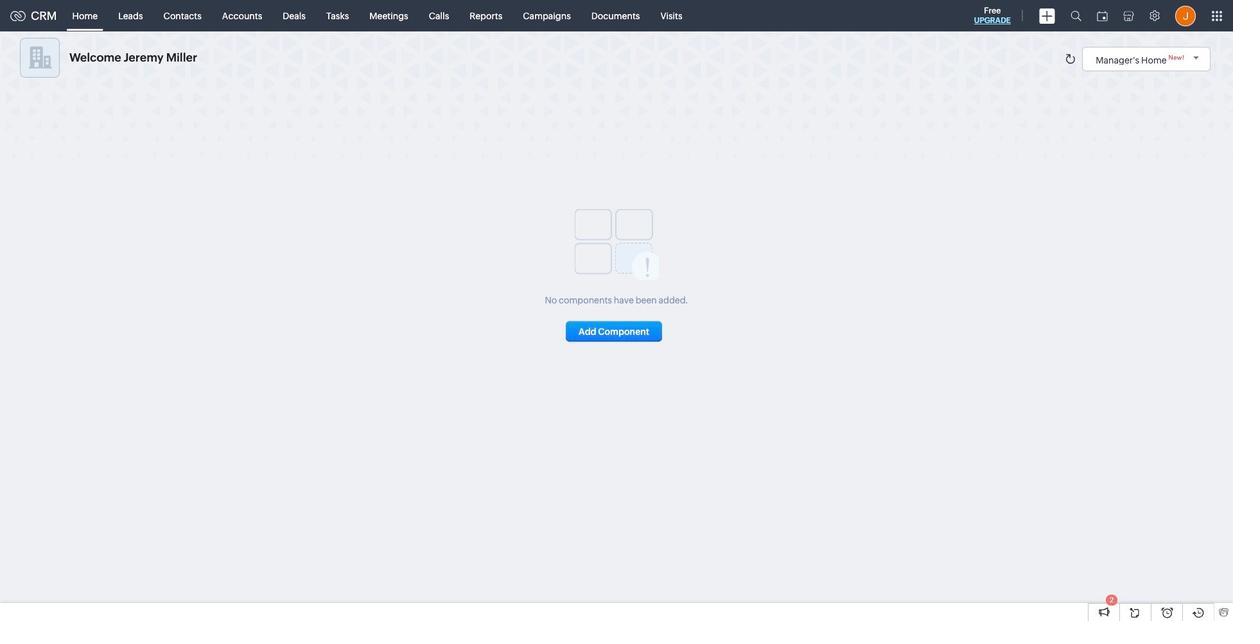 Task type: describe. For each thing, give the bounding box(es) containing it.
profile image
[[1176, 5, 1196, 26]]

calendar image
[[1097, 11, 1108, 21]]

create menu image
[[1040, 8, 1056, 23]]



Task type: vqa. For each thing, say whether or not it's contained in the screenshot.
field
no



Task type: locate. For each thing, give the bounding box(es) containing it.
search element
[[1063, 0, 1090, 31]]

logo image
[[10, 11, 26, 21]]

create menu element
[[1032, 0, 1063, 31]]

search image
[[1071, 10, 1082, 21]]

profile element
[[1168, 0, 1204, 31]]



